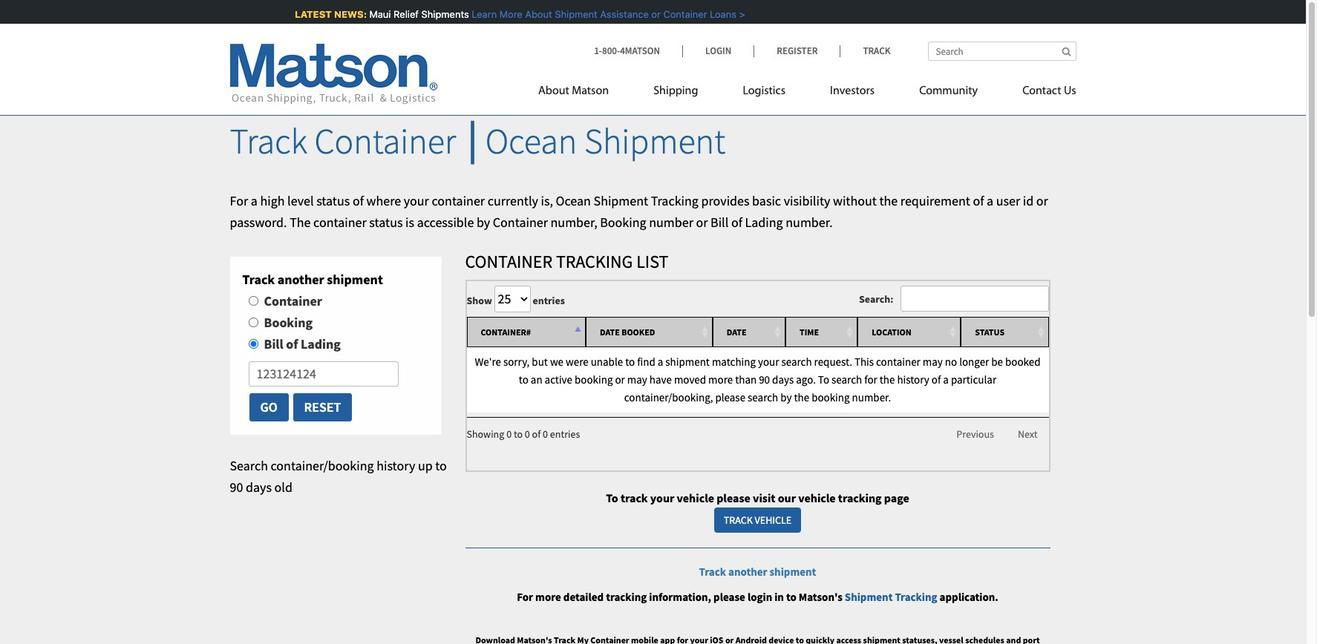 Task type: locate. For each thing, give the bounding box(es) containing it.
or
[[651, 8, 660, 20], [1037, 192, 1049, 209], [696, 214, 708, 231], [615, 373, 625, 387]]

entries
[[531, 294, 565, 307], [550, 428, 580, 441]]

request.
[[815, 355, 853, 369]]

1 vertical spatial the
[[880, 373, 896, 387]]

1 horizontal spatial history
[[898, 373, 930, 387]]

number. inside "for a high level status of where your container currently is, ocean shipment tracking provides basic visibility without the requirement of a user id or password. the container status is accessible by container number, booking number or bill of lading number."
[[786, 214, 833, 231]]

location
[[872, 327, 912, 338]]

None search field
[[928, 42, 1077, 61]]

tracking down number,
[[556, 251, 633, 274]]

1 vertical spatial tracking
[[556, 251, 633, 274]]

90 down search
[[230, 479, 243, 496]]

to left track
[[606, 491, 619, 506]]

shipment right the ocean
[[594, 192, 649, 209]]

booking
[[575, 373, 613, 387], [812, 391, 850, 405]]

2 horizontal spatial shipment
[[770, 566, 817, 580]]

container
[[663, 8, 706, 20], [315, 119, 456, 163], [493, 214, 548, 231], [465, 251, 553, 274], [264, 293, 322, 310]]

tracking left 'page'
[[839, 491, 882, 506]]

1 date from the left
[[600, 327, 620, 338]]

more inside we're sorry, but we were unable to find a shipment matching your search request. this container may no longer be booked to an active booking or may have moved more than 90 days ago. to search for the history of a particular container/booking, please search by the booking number.
[[709, 373, 733, 387]]

particular
[[952, 373, 997, 387]]

date up the matching
[[727, 327, 747, 338]]

date left booked
[[600, 327, 620, 338]]

shipment inside "for a high level status of where your container currently is, ocean shipment tracking provides basic visibility without the requirement of a user id or password. the container status is accessible by container number, booking number or bill of lading number."
[[594, 192, 649, 209]]

Booking radio
[[249, 318, 258, 328]]

about left matson
[[539, 85, 570, 97]]

showing 0 to 0 of 0 entries
[[467, 428, 580, 441]]

show
[[467, 294, 494, 307]]

container down location at the bottom of the page
[[877, 355, 921, 369]]

1 vertical spatial search
[[832, 373, 863, 387]]

search up ago.
[[782, 355, 812, 369]]

for for for more detailed tracking information, please login in to matson's shipment tracking application.
[[517, 591, 533, 605]]

without
[[834, 192, 877, 209]]

we're sorry, but we were unable to find a shipment matching your search request. this container may no longer be booked to an active booking or may have moved more than 90 days ago. to search for the history of a particular container/booking, please search by the booking number.
[[475, 355, 1041, 405]]

1 horizontal spatial vehicle
[[799, 491, 836, 506]]

vehicle right track
[[677, 491, 715, 506]]

0 horizontal spatial 0
[[507, 428, 512, 441]]

status
[[976, 327, 1005, 338]]

visit
[[753, 491, 776, 506]]

0 vertical spatial the
[[880, 192, 898, 209]]

2 vertical spatial search
[[748, 391, 779, 405]]

contact us
[[1023, 85, 1077, 97]]

by
[[477, 214, 490, 231], [781, 391, 792, 405]]

showing 0 to 0 of 0 entries status
[[467, 418, 580, 443]]

lading inside "for a high level status of where your container currently is, ocean shipment tracking provides basic visibility without the requirement of a user id or password. the container status is accessible by container number, booking number or bill of lading number."
[[745, 214, 784, 231]]

2 vertical spatial your
[[651, 491, 675, 506]]

0 vertical spatial tracking
[[839, 491, 882, 506]]

about matson link
[[539, 78, 632, 108]]

1 horizontal spatial tracking
[[839, 491, 882, 506]]

days down search
[[246, 479, 272, 496]]

more down the matching
[[709, 373, 733, 387]]

please left login
[[714, 591, 746, 605]]

0 horizontal spatial lading
[[301, 336, 341, 353]]

or down the unable
[[615, 373, 625, 387]]

track another shipment
[[243, 271, 383, 289], [700, 566, 817, 580]]

1 vertical spatial booking
[[264, 314, 313, 331]]

of right bill of lading 'radio'
[[286, 336, 298, 353]]

0 vertical spatial booking
[[575, 373, 613, 387]]

date
[[600, 327, 620, 338], [727, 327, 747, 338]]

2 date from the left
[[727, 327, 747, 338]]

0 vertical spatial please
[[716, 391, 746, 405]]

1 vertical spatial about
[[539, 85, 570, 97]]

2 vertical spatial please
[[714, 591, 746, 605]]

1 vertical spatial bill
[[264, 336, 284, 353]]

0 vertical spatial for
[[230, 192, 248, 209]]

track inside 'track vehicle' link
[[724, 514, 753, 528]]

1 vertical spatial status
[[369, 214, 403, 231]]

for
[[230, 192, 248, 209], [517, 591, 533, 605]]

1 vertical spatial by
[[781, 391, 792, 405]]

row containing container#
[[467, 317, 1049, 348]]

the right for
[[880, 373, 896, 387]]

to track your vehicle please visit our vehicle tracking page
[[606, 491, 910, 506]]

0 vertical spatial track another shipment
[[243, 271, 383, 289]]

for left the detailed
[[517, 591, 533, 605]]

800-
[[602, 45, 620, 57]]

investors link
[[808, 78, 898, 108]]

the
[[880, 192, 898, 209], [880, 373, 896, 387], [794, 391, 810, 405]]

2 horizontal spatial 0
[[543, 428, 548, 441]]

0 horizontal spatial for
[[230, 192, 248, 209]]

1 horizontal spatial date
[[727, 327, 747, 338]]

0 vertical spatial your
[[404, 192, 429, 209]]

of right showing
[[532, 428, 541, 441]]

0 horizontal spatial days
[[246, 479, 272, 496]]

1 horizontal spatial search
[[782, 355, 812, 369]]

password.
[[230, 214, 287, 231]]

1 vertical spatial entries
[[550, 428, 580, 441]]

track link
[[841, 45, 891, 57]]

we're sorry, but we were unable to find a shipment matching your search request. this container may no longer be booked to an active booking or may have moved more than 90 days ago. to search for the history of a particular container/booking, please search by the booking number. grid
[[467, 313, 1049, 418]]

0 horizontal spatial container
[[314, 214, 367, 231]]

1 0 from the left
[[507, 428, 512, 441]]

previous link
[[946, 421, 1006, 449]]

days
[[773, 373, 794, 387], [246, 479, 272, 496]]

1 horizontal spatial shipment
[[666, 355, 710, 369]]

another down the the
[[278, 271, 324, 289]]

requirement
[[901, 192, 971, 209]]

1 vertical spatial history
[[377, 458, 416, 475]]

a left high
[[251, 192, 258, 209]]

login
[[748, 591, 773, 605]]

tracking
[[651, 192, 699, 209], [556, 251, 633, 274], [895, 591, 938, 605]]

vehicle right the our
[[799, 491, 836, 506]]

container up accessible
[[432, 192, 485, 209]]

entries down active
[[550, 428, 580, 441]]

date for date booked
[[600, 327, 620, 338]]

unable
[[591, 355, 623, 369]]

booking up bill of lading on the bottom left
[[264, 314, 313, 331]]

the right without
[[880, 192, 898, 209]]

find
[[638, 355, 656, 369]]

next link
[[1007, 421, 1049, 449]]

0 vertical spatial search
[[782, 355, 812, 369]]

90 inside we're sorry, but we were unable to find a shipment matching your search request. this container may no longer be booked to an active booking or may have moved more than 90 days ago. to search for the history of a particular container/booking, please search by the booking number.
[[759, 373, 770, 387]]

no
[[946, 355, 958, 369]]

days inside we're sorry, but we were unable to find a shipment matching your search request. this container may no longer be booked to an active booking or may have moved more than 90 days ago. to search for the history of a particular container/booking, please search by the booking number.
[[773, 373, 794, 387]]

1 vertical spatial number.
[[853, 391, 892, 405]]

vehicle
[[677, 491, 715, 506], [799, 491, 836, 506]]

tracking up the 'number'
[[651, 192, 699, 209]]

the inside "for a high level status of where your container currently is, ocean shipment tracking provides basic visibility without the requirement of a user id or password. the container status is accessible by container number, booking number or bill of lading number."
[[880, 192, 898, 209]]

information,
[[650, 591, 712, 605]]

a left user in the right of the page
[[987, 192, 994, 209]]

search down request.
[[832, 373, 863, 387]]

history inside search container/booking history up to 90 days old
[[377, 458, 416, 475]]

history right for
[[898, 373, 930, 387]]

0 vertical spatial about
[[524, 8, 551, 20]]

shipment up the 1-
[[554, 8, 597, 20]]

1 horizontal spatial for
[[517, 591, 533, 605]]

booking
[[600, 214, 647, 231], [264, 314, 313, 331]]

0 vertical spatial more
[[709, 373, 733, 387]]

a
[[251, 192, 258, 209], [987, 192, 994, 209], [658, 355, 664, 369], [944, 373, 949, 387]]

shipment
[[327, 271, 383, 289], [666, 355, 710, 369], [770, 566, 817, 580]]

1 horizontal spatial tracking
[[651, 192, 699, 209]]

0 horizontal spatial 90
[[230, 479, 243, 496]]

2 horizontal spatial your
[[759, 355, 780, 369]]

0 vertical spatial booking
[[600, 214, 647, 231]]

search down than
[[748, 391, 779, 405]]

your right the matching
[[759, 355, 780, 369]]

tracking inside "for a high level status of where your container currently is, ocean shipment tracking provides basic visibility without the requirement of a user id or password. the container status is accessible by container number, booking number or bill of lading number."
[[651, 192, 699, 209]]

top menu navigation
[[539, 78, 1077, 108]]

0 horizontal spatial by
[[477, 214, 490, 231]]

for inside "for a high level status of where your container currently is, ocean shipment tracking provides basic visibility without the requirement of a user id or password. the container status is accessible by container number, booking number or bill of lading number."
[[230, 192, 248, 209]]

your inside "for a high level status of where your container currently is, ocean shipment tracking provides basic visibility without the requirement of a user id or password. the container status is accessible by container number, booking number or bill of lading number."
[[404, 192, 429, 209]]

location: activate to sort column ascending element
[[858, 317, 961, 348]]

>
[[738, 8, 744, 20]]

lading down basic
[[745, 214, 784, 231]]

container right the the
[[314, 214, 367, 231]]

ago.
[[797, 373, 816, 387]]

shipping link
[[632, 78, 721, 108]]

to right showing
[[514, 428, 523, 441]]

1 vertical spatial tracking
[[606, 591, 647, 605]]

your right track
[[651, 491, 675, 506]]

track up investors
[[864, 45, 891, 57]]

1 horizontal spatial to
[[819, 373, 830, 387]]

lading
[[745, 214, 784, 231], [301, 336, 341, 353]]

1 horizontal spatial by
[[781, 391, 792, 405]]

may
[[923, 355, 943, 369], [628, 373, 648, 387]]

an
[[531, 373, 543, 387]]

1 vertical spatial for
[[517, 591, 533, 605]]

1 horizontal spatial days
[[773, 373, 794, 387]]

number.
[[786, 214, 833, 231], [853, 391, 892, 405]]

container#: activate to sort column descending element
[[467, 317, 586, 348]]

another up for more detailed tracking information, please login in to matson's shipment tracking application.
[[729, 566, 768, 580]]

your up is
[[404, 192, 429, 209]]

number. down for
[[853, 391, 892, 405]]

0 horizontal spatial number.
[[786, 214, 833, 231]]

bill down provides
[[711, 214, 729, 231]]

0 horizontal spatial booking
[[264, 314, 313, 331]]

history left up
[[377, 458, 416, 475]]

about matson
[[539, 85, 609, 97]]

0 vertical spatial container
[[432, 192, 485, 209]]

0 horizontal spatial search
[[748, 391, 779, 405]]

for more detailed tracking information, please login in to matson's shipment tracking application.
[[517, 591, 999, 605]]

1 horizontal spatial booking
[[812, 391, 850, 405]]

status: activate to sort column ascending element
[[961, 317, 1049, 348]]

search image
[[1063, 47, 1072, 56]]

were
[[566, 355, 589, 369]]

None button
[[249, 393, 290, 422], [292, 393, 353, 422], [249, 393, 290, 422], [292, 393, 353, 422]]

search
[[782, 355, 812, 369], [832, 373, 863, 387], [748, 391, 779, 405]]

Bill of Lading radio
[[249, 339, 258, 349]]

1 vertical spatial your
[[759, 355, 780, 369]]

0 vertical spatial 90
[[759, 373, 770, 387]]

track down the "to track your vehicle please visit our vehicle tracking page"
[[724, 514, 753, 528]]

1-800-4matson
[[594, 45, 660, 57]]

entries up container#: activate to sort column descending element
[[531, 294, 565, 307]]

search
[[230, 458, 268, 475]]

1 horizontal spatial lading
[[745, 214, 784, 231]]

than
[[736, 373, 757, 387]]

number. down visibility
[[786, 214, 833, 231]]

lading up enter bill # text field
[[301, 336, 341, 353]]

track another shipment up for more detailed tracking information, please login in to matson's shipment tracking application.
[[700, 566, 817, 580]]

be
[[992, 355, 1004, 369]]

booking down ago.
[[812, 391, 850, 405]]

0 vertical spatial number.
[[786, 214, 833, 231]]

0 vertical spatial history
[[898, 373, 930, 387]]

history
[[898, 373, 930, 387], [377, 458, 416, 475]]

date for date
[[727, 327, 747, 338]]

0 horizontal spatial vehicle
[[677, 491, 715, 506]]

by inside we're sorry, but we were unable to find a shipment matching your search request. this container may no longer be booked to an active booking or may have moved more than 90 days ago. to search for the history of a particular container/booking, please search by the booking number.
[[781, 391, 792, 405]]

1 horizontal spatial 0
[[525, 428, 530, 441]]

booking left the 'number'
[[600, 214, 647, 231]]

login
[[706, 45, 732, 57]]

container down currently
[[493, 214, 548, 231]]

high
[[260, 192, 285, 209]]

status down where
[[369, 214, 403, 231]]

relief
[[393, 8, 418, 20]]

0 horizontal spatial bill
[[264, 336, 284, 353]]

0 horizontal spatial status
[[317, 192, 350, 209]]

for for for a high level status of where your container currently is, ocean shipment tracking provides basic visibility without the requirement of a user id or password. the container status is accessible by container number, booking number or bill of lading number.
[[230, 192, 248, 209]]

track another shipment down the the
[[243, 271, 383, 289]]

container inside "for a high level status of where your container currently is, ocean shipment tracking provides basic visibility without the requirement of a user id or password. the container status is accessible by container number, booking number or bill of lading number."
[[493, 214, 548, 231]]

to inside status
[[514, 428, 523, 441]]

row
[[467, 317, 1049, 348]]

by inside "for a high level status of where your container currently is, ocean shipment tracking provides basic visibility without the requirement of a user id or password. the container status is accessible by container number, booking number or bill of lading number."
[[477, 214, 490, 231]]

or right the 'number'
[[696, 214, 708, 231]]

shipment tracking link
[[845, 591, 940, 605]]

1 horizontal spatial bill
[[711, 214, 729, 231]]

0 vertical spatial tracking
[[651, 192, 699, 209]]

please down than
[[716, 391, 746, 405]]

0 vertical spatial another
[[278, 271, 324, 289]]

login link
[[683, 45, 754, 57]]

more left the detailed
[[536, 591, 561, 605]]

container tracking list
[[465, 251, 669, 274]]

detailed
[[564, 591, 604, 605]]

to right up
[[436, 458, 447, 475]]

of inside we're sorry, but we were unable to find a shipment matching your search request. this container may no longer be booked to an active booking or may have moved more than 90 days ago. to search for the history of a particular container/booking, please search by the booking number.
[[932, 373, 942, 387]]

2 vertical spatial tracking
[[895, 591, 938, 605]]

loans
[[709, 8, 736, 20]]

2 vertical spatial shipment
[[770, 566, 817, 580]]

number,
[[551, 214, 598, 231]]

bill right bill of lading 'radio'
[[264, 336, 284, 353]]

shipment down shipping link
[[585, 119, 726, 163]]

0 horizontal spatial track another shipment
[[243, 271, 383, 289]]

2 vehicle from the left
[[799, 491, 836, 506]]

your
[[404, 192, 429, 209], [759, 355, 780, 369], [651, 491, 675, 506]]

date booked
[[600, 327, 656, 338]]

days left ago.
[[773, 373, 794, 387]]

1 horizontal spatial more
[[709, 373, 733, 387]]

1 vertical spatial more
[[536, 591, 561, 605]]

may down "find"
[[628, 373, 648, 387]]

about right more
[[524, 8, 551, 20]]

please left visit in the bottom of the page
[[717, 491, 751, 506]]

vehicle
[[755, 514, 792, 528]]

container right container option
[[264, 293, 322, 310]]

1 vertical spatial another
[[729, 566, 768, 580]]

1 vertical spatial 90
[[230, 479, 243, 496]]

0 vertical spatial status
[[317, 192, 350, 209]]

90 right than
[[759, 373, 770, 387]]

id
[[1024, 192, 1034, 209]]

0 vertical spatial may
[[923, 355, 943, 369]]

0
[[507, 428, 512, 441], [525, 428, 530, 441], [543, 428, 548, 441]]

search container/booking history up to 90 days old
[[230, 458, 447, 496]]

1 horizontal spatial may
[[923, 355, 943, 369]]

tracking left application.
[[895, 591, 938, 605]]

container left loans
[[663, 8, 706, 20]]

status
[[317, 192, 350, 209], [369, 214, 403, 231]]

container
[[432, 192, 485, 209], [314, 214, 367, 231], [877, 355, 921, 369]]

1 vertical spatial may
[[628, 373, 648, 387]]

0 horizontal spatial date
[[600, 327, 620, 338]]

1 horizontal spatial status
[[369, 214, 403, 231]]

date: activate to sort column ascending element
[[713, 317, 786, 348]]

for up password.
[[230, 192, 248, 209]]

0 horizontal spatial history
[[377, 458, 416, 475]]

track up information,
[[700, 566, 727, 580]]

tracking right the detailed
[[606, 591, 647, 605]]

0 vertical spatial lading
[[745, 214, 784, 231]]

status right the "level"
[[317, 192, 350, 209]]

our
[[778, 491, 796, 506]]

of left particular
[[932, 373, 942, 387]]

booking inside "for a high level status of where your container currently is, ocean shipment tracking provides basic visibility without the requirement of a user id or password. the container status is accessible by container number, booking number or bill of lading number."
[[600, 214, 647, 231]]

1 vertical spatial shipment
[[666, 355, 710, 369]]

0 vertical spatial days
[[773, 373, 794, 387]]

0 vertical spatial by
[[477, 214, 490, 231]]

may left no
[[923, 355, 943, 369]]

shipping
[[654, 85, 699, 97]]

please inside we're sorry, but we were unable to find a shipment matching your search request. this container may no longer be booked to an active booking or may have moved more than 90 days ago. to search for the history of a particular container/booking, please search by the booking number.
[[716, 391, 746, 405]]

the down ago.
[[794, 391, 810, 405]]

latest news: maui relief shipments learn more about shipment assistance or container loans >
[[294, 8, 744, 20]]

0 vertical spatial to
[[819, 373, 830, 387]]

to right ago.
[[819, 373, 830, 387]]

1 vertical spatial days
[[246, 479, 272, 496]]

booking down the unable
[[575, 373, 613, 387]]

contact us link
[[1001, 78, 1077, 108]]

0 vertical spatial entries
[[531, 294, 565, 307]]

track up container option
[[243, 271, 275, 289]]

1 vertical spatial track another shipment
[[700, 566, 817, 580]]

None search field
[[901, 286, 1049, 312]]

0 vertical spatial bill
[[711, 214, 729, 231]]

1 horizontal spatial booking
[[600, 214, 647, 231]]



Task type: describe. For each thing, give the bounding box(es) containing it.
shipments
[[421, 8, 468, 20]]

we're
[[475, 355, 501, 369]]

for
[[865, 373, 878, 387]]

track another shipment link
[[700, 566, 817, 580]]

1 vehicle from the left
[[677, 491, 715, 506]]

to inside search container/booking history up to 90 days old
[[436, 458, 447, 475]]

4matson
[[620, 45, 660, 57]]

track vehicle
[[724, 514, 792, 528]]

2 horizontal spatial tracking
[[895, 591, 938, 605]]

in
[[775, 591, 784, 605]]

previous
[[957, 428, 995, 442]]

assistance
[[599, 8, 648, 20]]

moved
[[674, 373, 707, 387]]

of inside status
[[532, 428, 541, 441]]

0 horizontal spatial may
[[628, 373, 648, 387]]

up
[[418, 458, 433, 475]]

next
[[1018, 428, 1038, 442]]

more
[[499, 8, 522, 20]]

community link
[[898, 78, 1001, 108]]

shipment inside we're sorry, but we were unable to find a shipment matching your search request. this container may no longer be booked to an active booking or may have moved more than 90 days ago. to search for the history of a particular container/booking, please search by the booking number.
[[666, 355, 710, 369]]

bill inside "for a high level status of where your container currently is, ocean shipment tracking provides basic visibility without the requirement of a user id or password. the container status is accessible by container number, booking number or bill of lading number."
[[711, 214, 729, 231]]

container up show
[[465, 251, 553, 274]]

sorry,
[[504, 355, 530, 369]]

of left user in the right of the page
[[974, 192, 985, 209]]

entries inside showing 0 to 0 of 0 entries status
[[550, 428, 580, 441]]

matson's
[[799, 591, 843, 605]]

2 horizontal spatial search
[[832, 373, 863, 387]]

0 horizontal spatial shipment
[[327, 271, 383, 289]]

where
[[367, 192, 401, 209]]

your inside we're sorry, but we were unable to find a shipment matching your search request. this container may no longer be booked to an active booking or may have moved more than 90 days ago. to search for the history of a particular container/booking, please search by the booking number.
[[759, 355, 780, 369]]

0 horizontal spatial another
[[278, 271, 324, 289]]

container/booking
[[271, 458, 374, 475]]

or right 'id'
[[1037, 192, 1049, 209]]

1 horizontal spatial container
[[432, 192, 485, 209]]

learn more about shipment assistance or container loans > link
[[471, 8, 744, 20]]

is
[[406, 214, 415, 231]]

a right "find"
[[658, 355, 664, 369]]

is,
[[541, 192, 553, 209]]

track up high
[[230, 119, 307, 163]]

user
[[997, 192, 1021, 209]]

level
[[288, 192, 314, 209]]

or right the assistance on the left of the page
[[651, 8, 660, 20]]

Enter Bill # text field
[[249, 361, 399, 387]]

search:
[[860, 293, 894, 306]]

of left where
[[353, 192, 364, 209]]

2 0 from the left
[[525, 428, 530, 441]]

news:
[[333, 8, 366, 20]]

1 vertical spatial container
[[314, 214, 367, 231]]

about inside the top menu navigation
[[539, 85, 570, 97]]

container inside we're sorry, but we were unable to find a shipment matching your search request. this container may no longer be booked to an active booking or may have moved more than 90 days ago. to search for the history of a particular container/booking, please search by the booking number.
[[877, 355, 921, 369]]

logistics link
[[721, 78, 808, 108]]

1-800-4matson link
[[594, 45, 683, 57]]

0 horizontal spatial more
[[536, 591, 561, 605]]

2 vertical spatial the
[[794, 391, 810, 405]]

learn
[[471, 8, 496, 20]]

this
[[855, 355, 874, 369]]

90 inside search container/booking history up to 90 days old
[[230, 479, 243, 496]]

blue matson logo with ocean, shipping, truck, rail and logistics written beneath it. image
[[230, 44, 438, 105]]

number. inside we're sorry, but we were unable to find a shipment matching your search request. this container may no longer be booked to an active booking or may have moved more than 90 days ago. to search for the history of a particular container/booking, please search by the booking number.
[[853, 391, 892, 405]]

active
[[545, 373, 573, 387]]

list
[[637, 251, 669, 274]]

register link
[[754, 45, 841, 57]]

container/booking,
[[625, 391, 713, 405]]

of down provides
[[732, 214, 743, 231]]

bill of lading
[[264, 336, 341, 353]]

date booked: activate to sort column ascending element
[[586, 317, 713, 348]]

1 horizontal spatial track another shipment
[[700, 566, 817, 580]]

matson
[[572, 85, 609, 97]]

application.
[[940, 591, 999, 605]]

Container radio
[[249, 297, 258, 306]]

shipment right matson's
[[845, 591, 893, 605]]

to right "in"
[[787, 591, 797, 605]]

1 vertical spatial to
[[606, 491, 619, 506]]

community
[[920, 85, 978, 97]]

0 horizontal spatial booking
[[575, 373, 613, 387]]

3 0 from the left
[[543, 428, 548, 441]]

time
[[800, 327, 819, 338]]

container#
[[481, 327, 531, 338]]

booked
[[1006, 355, 1041, 369]]

longer
[[960, 355, 990, 369]]

to left "find"
[[626, 355, 635, 369]]

1 vertical spatial lading
[[301, 336, 341, 353]]

to inside we're sorry, but we were unable to find a shipment matching your search request. this container may no longer be booked to an active booking or may have moved more than 90 days ago. to search for the history of a particular container/booking, please search by the booking number.
[[819, 373, 830, 387]]

container up where
[[315, 119, 456, 163]]

0 horizontal spatial tracking
[[606, 591, 647, 605]]

1-
[[594, 45, 602, 57]]

to left an
[[519, 373, 529, 387]]

days inside search container/booking history up to 90 days old
[[246, 479, 272, 496]]

or inside we're sorry, but we were unable to find a shipment matching your search request. this container may no longer be booked to an active booking or may have moved more than 90 days ago. to search for the history of a particular container/booking, please search by the booking number.
[[615, 373, 625, 387]]

ocean
[[556, 192, 591, 209]]

the
[[290, 214, 311, 231]]

Search search field
[[928, 42, 1077, 61]]

1 vertical spatial booking
[[812, 391, 850, 405]]

provides
[[702, 192, 750, 209]]

old
[[275, 479, 293, 496]]

latest
[[294, 8, 331, 20]]

0 horizontal spatial tracking
[[556, 251, 633, 274]]

track vehicle link
[[715, 508, 802, 534]]

basic
[[753, 192, 782, 209]]

number
[[649, 214, 694, 231]]

accessible
[[417, 214, 474, 231]]

visibility
[[784, 192, 831, 209]]

for a high level status of where your container currently is, ocean shipment tracking provides basic visibility without the requirement of a user id or password. the container status is accessible by container number, booking number or bill of lading number.
[[230, 192, 1049, 231]]

booked
[[622, 327, 656, 338]]

page
[[885, 491, 910, 506]]

logistics
[[743, 85, 786, 97]]

matching
[[712, 355, 756, 369]]

a down no
[[944, 373, 949, 387]]

1 vertical spatial please
[[717, 491, 751, 506]]

contact
[[1023, 85, 1062, 97]]

│ocean
[[463, 119, 578, 163]]

1 horizontal spatial another
[[729, 566, 768, 580]]

investors
[[831, 85, 875, 97]]

time: activate to sort column ascending element
[[786, 317, 858, 348]]

maui
[[368, 8, 390, 20]]

track container │ocean shipment
[[230, 119, 726, 163]]

history inside we're sorry, but we were unable to find a shipment matching your search request. this container may no longer be booked to an active booking or may have moved more than 90 days ago. to search for the history of a particular container/booking, please search by the booking number.
[[898, 373, 930, 387]]



Task type: vqa. For each thing, say whether or not it's contained in the screenshot.
days
yes



